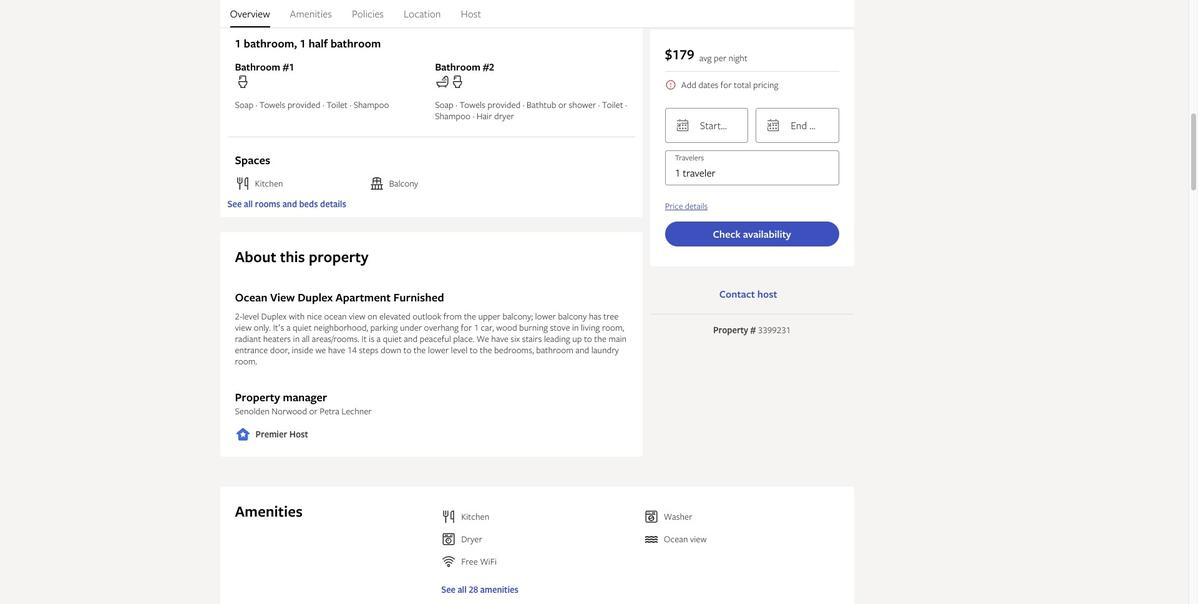 Task type: locate. For each thing, give the bounding box(es) containing it.
1 traveler
[[675, 166, 716, 180]]

0 horizontal spatial shampoo
[[354, 99, 389, 111]]

level
[[242, 310, 259, 322], [451, 344, 468, 356]]

host
[[758, 287, 778, 301]]

and right 'down'
[[404, 333, 418, 345]]

it's
[[273, 322, 284, 333]]

see left 28
[[442, 584, 456, 596]]

details right price
[[685, 200, 708, 212]]

0 vertical spatial duplex
[[298, 290, 333, 305]]

2 towels from the left
[[460, 99, 486, 111]]

1 vertical spatial see
[[442, 584, 456, 596]]

have left 'six'
[[492, 333, 509, 345]]

only.
[[254, 322, 271, 333]]

and left laundry
[[576, 344, 590, 356]]

quiet
[[293, 322, 312, 333], [383, 333, 402, 345]]

1 bathroom from the left
[[235, 60, 280, 74]]

leading
[[544, 333, 571, 345]]

kitchen for amenities
[[461, 511, 490, 523]]

wood
[[496, 322, 517, 333]]

host right location
[[461, 7, 481, 21]]

0 horizontal spatial duplex
[[261, 310, 287, 322]]

0 vertical spatial host
[[461, 7, 481, 21]]

bathroom down the bathroom,
[[235, 60, 280, 74]]

0 vertical spatial for
[[721, 79, 732, 91]]

1 horizontal spatial and
[[404, 333, 418, 345]]

0 horizontal spatial ocean
[[235, 290, 268, 305]]

view
[[349, 310, 366, 322], [235, 322, 252, 333], [690, 533, 707, 545]]

1 vertical spatial for
[[461, 322, 472, 333]]

1 horizontal spatial towels
[[460, 99, 486, 111]]

1 toilet from the left
[[327, 99, 348, 111]]

1 vertical spatial lower
[[428, 344, 449, 356]]

1 horizontal spatial lower
[[535, 310, 556, 322]]

provided left bathtub
[[488, 99, 521, 111]]

small image
[[665, 79, 677, 91]]

1 horizontal spatial provided
[[488, 99, 521, 111]]

towels left dryer
[[460, 99, 486, 111]]

all left 28
[[458, 584, 467, 596]]

3399231
[[758, 324, 791, 336]]

0 horizontal spatial all
[[244, 198, 253, 210]]

1 horizontal spatial see
[[442, 584, 456, 596]]

2 horizontal spatial view
[[690, 533, 707, 545]]

lower
[[535, 310, 556, 322], [428, 344, 449, 356]]

0 horizontal spatial for
[[461, 322, 472, 333]]

and
[[283, 198, 297, 210], [404, 333, 418, 345], [576, 344, 590, 356]]

1 vertical spatial level
[[451, 344, 468, 356]]

on
[[368, 310, 377, 322]]

amenities
[[290, 7, 332, 21], [235, 501, 303, 522]]

all left we
[[302, 333, 310, 345]]

inside
[[292, 344, 313, 356]]

provided
[[288, 99, 321, 111], [488, 99, 521, 111]]

ocean
[[324, 310, 347, 322]]

1 soap from the left
[[235, 99, 254, 111]]

free wifi
[[461, 556, 497, 568]]

bathroom,
[[244, 36, 297, 51]]

view
[[270, 290, 295, 305]]

towels
[[260, 99, 285, 111], [460, 99, 486, 111]]

2 toilet from the left
[[602, 99, 623, 111]]

1 vertical spatial or
[[309, 405, 318, 417]]

#1
[[283, 60, 295, 74]]

quiet right is
[[383, 333, 402, 345]]

1 horizontal spatial details
[[685, 200, 708, 212]]

2 horizontal spatial all
[[458, 584, 467, 596]]

view left on
[[349, 310, 366, 322]]

duplex down view
[[261, 310, 287, 322]]

0 horizontal spatial in
[[293, 333, 300, 345]]

or inside soap · towels provided · bathtub or shower · toilet · shampoo · hair dryer
[[559, 99, 567, 111]]

property left "#"
[[714, 324, 749, 336]]

have left 14
[[328, 344, 345, 356]]

dryer
[[494, 110, 514, 122]]

0 horizontal spatial see
[[228, 198, 242, 210]]

soap for bathroom #1
[[235, 99, 254, 111]]

1 vertical spatial bathroom
[[536, 344, 574, 356]]

0 horizontal spatial toilet
[[327, 99, 348, 111]]

1 horizontal spatial toilet
[[602, 99, 623, 111]]

2-
[[235, 310, 242, 322]]

1 horizontal spatial or
[[559, 99, 567, 111]]

in
[[572, 322, 579, 333], [293, 333, 300, 345]]

to
[[584, 333, 592, 345], [404, 344, 412, 356], [470, 344, 478, 356]]

kitchen
[[255, 177, 283, 189], [461, 511, 490, 523]]

a right is
[[377, 333, 381, 345]]

parking
[[371, 322, 398, 333]]

property down room.
[[235, 390, 280, 405]]

2 vertical spatial all
[[458, 584, 467, 596]]

1 vertical spatial kitchen
[[461, 511, 490, 523]]

0 horizontal spatial have
[[328, 344, 345, 356]]

bathroom
[[235, 60, 280, 74], [435, 60, 481, 74]]

1 horizontal spatial bathroom
[[435, 60, 481, 74]]

the
[[464, 310, 476, 322], [595, 333, 607, 345], [414, 344, 426, 356], [480, 344, 492, 356]]

the down car,
[[480, 344, 492, 356]]

0 vertical spatial amenities
[[290, 7, 332, 21]]

property # 3399231
[[714, 324, 791, 336]]

room,
[[602, 322, 625, 333]]

property manager
[[235, 390, 327, 405]]

see for see all rooms and beds details
[[228, 198, 242, 210]]

all left rooms
[[244, 198, 253, 210]]

in right heaters
[[293, 333, 300, 345]]

1 provided from the left
[[288, 99, 321, 111]]

policies link
[[352, 0, 384, 27]]

and left beds
[[283, 198, 297, 210]]

·
[[256, 99, 257, 111], [323, 99, 325, 111], [350, 99, 352, 111], [456, 99, 458, 111], [523, 99, 525, 111], [598, 99, 600, 111], [626, 99, 627, 111], [473, 110, 475, 122]]

0 vertical spatial kitchen
[[255, 177, 283, 189]]

bathroom left #2
[[435, 60, 481, 74]]

1 horizontal spatial kitchen
[[461, 511, 490, 523]]

view left only.
[[235, 322, 252, 333]]

dryer
[[461, 533, 482, 545]]

towels inside soap · towels provided · bathtub or shower · toilet · shampoo · hair dryer
[[460, 99, 486, 111]]

1 horizontal spatial duplex
[[298, 290, 333, 305]]

1 horizontal spatial shampoo
[[435, 110, 471, 122]]

all
[[244, 198, 253, 210], [302, 333, 310, 345], [458, 584, 467, 596]]

0 horizontal spatial level
[[242, 310, 259, 322]]

six
[[511, 333, 520, 345]]

$179
[[665, 45, 695, 64]]

0 horizontal spatial host
[[289, 428, 308, 440]]

0 horizontal spatial soap
[[235, 99, 254, 111]]

level left we
[[451, 344, 468, 356]]

overview
[[230, 7, 270, 21]]

1 horizontal spatial have
[[492, 333, 509, 345]]

ocean up 2-
[[235, 290, 268, 305]]

0 horizontal spatial property
[[235, 390, 280, 405]]

1 horizontal spatial view
[[349, 310, 366, 322]]

for
[[721, 79, 732, 91], [461, 322, 472, 333]]

shower
[[569, 99, 596, 111]]

elevated
[[380, 310, 411, 322]]

1 horizontal spatial property
[[714, 324, 749, 336]]

kitchen up dryer
[[461, 511, 490, 523]]

has
[[589, 310, 602, 322]]

0 vertical spatial ocean
[[235, 290, 268, 305]]

lower down overhang
[[428, 344, 449, 356]]

property
[[309, 247, 369, 267]]

or left shower
[[559, 99, 567, 111]]

1 vertical spatial property
[[235, 390, 280, 405]]

0 vertical spatial bathroom
[[331, 36, 381, 51]]

kitchen up rooms
[[255, 177, 283, 189]]

list
[[220, 0, 854, 27]]

bathroom down stove
[[536, 344, 574, 356]]

property for property manager
[[235, 390, 280, 405]]

1 horizontal spatial bathroom
[[536, 344, 574, 356]]

have
[[492, 333, 509, 345], [328, 344, 345, 356]]

duplex up nice
[[298, 290, 333, 305]]

1 vertical spatial amenities
[[235, 501, 303, 522]]

soap inside soap · towels provided · bathtub or shower · toilet · shampoo · hair dryer
[[435, 99, 454, 111]]

washer
[[664, 511, 693, 523]]

hair
[[477, 110, 492, 122]]

room.
[[235, 355, 257, 367]]

see all rooms and beds details button
[[228, 198, 635, 210]]

provided inside soap · towels provided · bathtub or shower · toilet · shampoo · hair dryer
[[488, 99, 521, 111]]

lower up leading
[[535, 310, 556, 322]]

ocean view duplex  apartment furnished 2-level duplex with nice ocean view on elevated outlook from the upper balcony;  lower balcony has tree view only.  it's a quiet neighborhood, parking under overhang for 1 car, wood burning stove in living room, radiant heaters in all areas/rooms. it is a quiet and peaceful place. we have six stairs leading up to the  main entrance door, inside we have 14 steps down to the lower level to the bedrooms, bathroom and laundry room.
[[235, 290, 627, 367]]

ocean inside ocean view duplex  apartment furnished 2-level duplex with nice ocean view on elevated outlook from the upper balcony;  lower balcony has tree view only.  it's a quiet neighborhood, parking under overhang for 1 car, wood burning stove in living room, radiant heaters in all areas/rooms. it is a quiet and peaceful place. we have six stairs leading up to the  main entrance door, inside we have 14 steps down to the lower level to the bedrooms, bathroom and laundry room.
[[235, 290, 268, 305]]

0 vertical spatial property
[[714, 324, 749, 336]]

1 horizontal spatial ocean
[[664, 533, 688, 545]]

0 horizontal spatial a
[[287, 322, 291, 333]]

in left living
[[572, 322, 579, 333]]

amenities
[[480, 584, 519, 596]]

1 horizontal spatial all
[[302, 333, 310, 345]]

ocean
[[235, 290, 268, 305], [664, 533, 688, 545]]

petra
[[320, 405, 340, 417]]

soap down bathroom #1
[[235, 99, 254, 111]]

1 vertical spatial host
[[289, 428, 308, 440]]

up
[[573, 333, 582, 345]]

1 vertical spatial ocean
[[664, 533, 688, 545]]

list containing overview
[[220, 0, 854, 27]]

0 horizontal spatial or
[[309, 405, 318, 417]]

per
[[714, 52, 727, 64]]

for left we
[[461, 322, 472, 333]]

host down senolden norwood or petra lechner
[[289, 428, 308, 440]]

0 horizontal spatial bathroom
[[331, 36, 381, 51]]

overhang
[[424, 322, 459, 333]]

place.
[[453, 333, 475, 345]]

bedrooms,
[[494, 344, 534, 356]]

all for see all 28 amenities
[[458, 584, 467, 596]]

pricing
[[754, 79, 779, 91]]

2 bathroom from the left
[[435, 60, 481, 74]]

1 horizontal spatial a
[[377, 333, 381, 345]]

2 soap from the left
[[435, 99, 454, 111]]

view down washer
[[690, 533, 707, 545]]

kitchen for spaces
[[255, 177, 283, 189]]

0 vertical spatial or
[[559, 99, 567, 111]]

ocean down washer
[[664, 533, 688, 545]]

1 vertical spatial all
[[302, 333, 310, 345]]

0 vertical spatial all
[[244, 198, 253, 210]]

details right beds
[[320, 198, 346, 210]]

0 horizontal spatial towels
[[260, 99, 285, 111]]

1 left traveler
[[675, 166, 681, 180]]

the down under
[[414, 344, 426, 356]]

bathroom down policies link
[[331, 36, 381, 51]]

1 bathroom, 1 half bathroom
[[235, 36, 381, 51]]

ocean view
[[664, 533, 707, 545]]

2 horizontal spatial to
[[584, 333, 592, 345]]

0 horizontal spatial lower
[[428, 344, 449, 356]]

spaces
[[235, 152, 271, 168]]

0 horizontal spatial bathroom
[[235, 60, 280, 74]]

1 horizontal spatial quiet
[[383, 333, 402, 345]]

or left petra
[[309, 405, 318, 417]]

0 vertical spatial see
[[228, 198, 242, 210]]

check availability button
[[665, 222, 839, 247]]

bathtub
[[527, 99, 557, 111]]

we
[[316, 344, 326, 356]]

28
[[469, 584, 478, 596]]

see left rooms
[[228, 198, 242, 210]]

1 horizontal spatial for
[[721, 79, 732, 91]]

soap left hair
[[435, 99, 454, 111]]

all for see all rooms and beds details
[[244, 198, 253, 210]]

provided down #1
[[288, 99, 321, 111]]

1
[[235, 36, 241, 51], [300, 36, 306, 51], [675, 166, 681, 180], [474, 322, 479, 333]]

1 towels from the left
[[260, 99, 285, 111]]

0 horizontal spatial kitchen
[[255, 177, 283, 189]]

from
[[444, 310, 462, 322]]

0 horizontal spatial provided
[[288, 99, 321, 111]]

amenities inside list
[[290, 7, 332, 21]]

towels down bathroom #1
[[260, 99, 285, 111]]

premier host image
[[235, 427, 251, 442]]

1 horizontal spatial soap
[[435, 99, 454, 111]]

balcony;
[[503, 310, 533, 322]]

a right it's
[[287, 322, 291, 333]]

2 provided from the left
[[488, 99, 521, 111]]

level up radiant
[[242, 310, 259, 322]]

quiet up inside
[[293, 322, 312, 333]]

for left total
[[721, 79, 732, 91]]

bathroom #2
[[435, 60, 495, 74]]

premier host
[[256, 428, 308, 440]]

1 left car,
[[474, 322, 479, 333]]

location
[[404, 7, 441, 21]]

soap · towels provided · bathtub or shower · toilet · shampoo · hair dryer
[[435, 99, 627, 122]]



Task type: vqa. For each thing, say whether or not it's contained in the screenshot.
Premier Host
yes



Task type: describe. For each thing, give the bounding box(es) containing it.
bathroom inside ocean view duplex  apartment furnished 2-level duplex with nice ocean view on elevated outlook from the upper balcony;  lower balcony has tree view only.  it's a quiet neighborhood, parking under overhang for 1 car, wood burning stove in living room, radiant heaters in all areas/rooms. it is a quiet and peaceful place. we have six stairs leading up to the  main entrance door, inside we have 14 steps down to the lower level to the bedrooms, bathroom and laundry room.
[[536, 344, 574, 356]]

add
[[682, 79, 697, 91]]

the right from
[[464, 310, 476, 322]]

stove
[[550, 322, 570, 333]]

apartment
[[336, 290, 391, 305]]

the left main
[[595, 333, 607, 345]]

contact host link
[[710, 282, 788, 307]]

soap · towels provided · toilet · shampoo
[[235, 99, 389, 111]]

laundry
[[592, 344, 619, 356]]

0 vertical spatial lower
[[535, 310, 556, 322]]

availability
[[744, 227, 792, 241]]

0 horizontal spatial view
[[235, 322, 252, 333]]

avg
[[700, 52, 712, 64]]

price details button
[[665, 200, 708, 212]]

norwood
[[272, 405, 307, 417]]

contact host
[[720, 287, 778, 301]]

host link
[[461, 0, 481, 27]]

is
[[369, 333, 375, 345]]

price details check availability
[[665, 200, 792, 241]]

#2
[[483, 60, 495, 74]]

senolden norwood or petra lechner
[[235, 405, 372, 417]]

1 traveler button
[[665, 150, 839, 185]]

we
[[477, 333, 489, 345]]

all inside ocean view duplex  apartment furnished 2-level duplex with nice ocean view on elevated outlook from the upper balcony;  lower balcony has tree view only.  it's a quiet neighborhood, parking under overhang for 1 car, wood burning stove in living room, radiant heaters in all areas/rooms. it is a quiet and peaceful place. we have six stairs leading up to the  main entrance door, inside we have 14 steps down to the lower level to the bedrooms, bathroom and laundry room.
[[302, 333, 310, 345]]

manager
[[283, 390, 327, 405]]

peaceful
[[420, 333, 451, 345]]

towels for #2
[[460, 99, 486, 111]]

1 horizontal spatial in
[[572, 322, 579, 333]]

rooms
[[255, 198, 280, 210]]

beds
[[299, 198, 318, 210]]

toilet inside soap · towels provided · bathtub or shower · toilet · shampoo · hair dryer
[[602, 99, 623, 111]]

details inside price details check availability
[[685, 200, 708, 212]]

1 left the half
[[300, 36, 306, 51]]

wifi
[[480, 556, 497, 568]]

living
[[581, 322, 600, 333]]

towels for #1
[[260, 99, 285, 111]]

heaters
[[263, 333, 291, 345]]

burning
[[520, 322, 548, 333]]

balcony
[[558, 310, 587, 322]]

car,
[[481, 322, 494, 333]]

nice
[[307, 310, 322, 322]]

1 horizontal spatial level
[[451, 344, 468, 356]]

add dates for total pricing
[[682, 79, 779, 91]]

1 inside ocean view duplex  apartment furnished 2-level duplex with nice ocean view on elevated outlook from the upper balcony;  lower balcony has tree view only.  it's a quiet neighborhood, parking under overhang for 1 car, wood burning stove in living room, radiant heaters in all areas/rooms. it is a quiet and peaceful place. we have six stairs leading up to the  main entrance door, inside we have 14 steps down to the lower level to the bedrooms, bathroom and laundry room.
[[474, 322, 479, 333]]

see all 28 amenities
[[442, 584, 519, 596]]

for inside ocean view duplex  apartment furnished 2-level duplex with nice ocean view on elevated outlook from the upper balcony;  lower balcony has tree view only.  it's a quiet neighborhood, parking under overhang for 1 car, wood burning stove in living room, radiant heaters in all areas/rooms. it is a quiet and peaceful place. we have six stairs leading up to the  main entrance door, inside we have 14 steps down to the lower level to the bedrooms, bathroom and laundry room.
[[461, 322, 472, 333]]

bathroom for bathroom #1
[[235, 60, 280, 74]]

#
[[751, 324, 756, 336]]

bathroom for bathroom #2
[[435, 60, 481, 74]]

0 horizontal spatial and
[[283, 198, 297, 210]]

1 inside "button"
[[675, 166, 681, 180]]

1 down overview link
[[235, 36, 241, 51]]

upper
[[479, 310, 501, 322]]

see for see all 28 amenities
[[442, 584, 456, 596]]

2 horizontal spatial and
[[576, 344, 590, 356]]

stairs
[[522, 333, 542, 345]]

see all rooms and beds details
[[228, 198, 346, 210]]

traveler
[[683, 166, 716, 180]]

radiant
[[235, 333, 261, 345]]

check
[[713, 227, 741, 241]]

amenities link
[[290, 0, 332, 27]]

1 vertical spatial duplex
[[261, 310, 287, 322]]

shampoo inside soap · towels provided · bathtub or shower · toilet · shampoo · hair dryer
[[435, 110, 471, 122]]

outlook
[[413, 310, 442, 322]]

policies
[[352, 7, 384, 21]]

$179 avg per night
[[665, 45, 748, 64]]

half
[[309, 36, 328, 51]]

neighborhood,
[[314, 322, 368, 333]]

dates
[[699, 79, 719, 91]]

main
[[609, 333, 627, 345]]

balcony
[[389, 177, 418, 189]]

provided for bathroom #1
[[288, 99, 321, 111]]

provided for bathroom #2
[[488, 99, 521, 111]]

14
[[348, 344, 357, 356]]

soap for bathroom #2
[[435, 99, 454, 111]]

about
[[235, 247, 276, 267]]

lechner
[[342, 405, 372, 417]]

ocean for view
[[235, 290, 268, 305]]

under
[[400, 322, 422, 333]]

see all 28 amenities button
[[442, 584, 839, 596]]

location link
[[404, 0, 441, 27]]

areas/rooms.
[[312, 333, 360, 345]]

senolden
[[235, 405, 270, 417]]

free
[[461, 556, 478, 568]]

bathroom #1
[[235, 60, 295, 74]]

0 horizontal spatial to
[[404, 344, 412, 356]]

it
[[362, 333, 367, 345]]

contact
[[720, 287, 755, 301]]

0 horizontal spatial details
[[320, 198, 346, 210]]

property for property # 3399231
[[714, 324, 749, 336]]

0 horizontal spatial quiet
[[293, 322, 312, 333]]

entrance
[[235, 344, 268, 356]]

ocean for view
[[664, 533, 688, 545]]

with
[[289, 310, 305, 322]]

night
[[729, 52, 748, 64]]

0 vertical spatial level
[[242, 310, 259, 322]]

1 horizontal spatial to
[[470, 344, 478, 356]]

1 horizontal spatial host
[[461, 7, 481, 21]]

furnished
[[394, 290, 444, 305]]

premier
[[256, 428, 287, 440]]

down
[[381, 344, 402, 356]]



